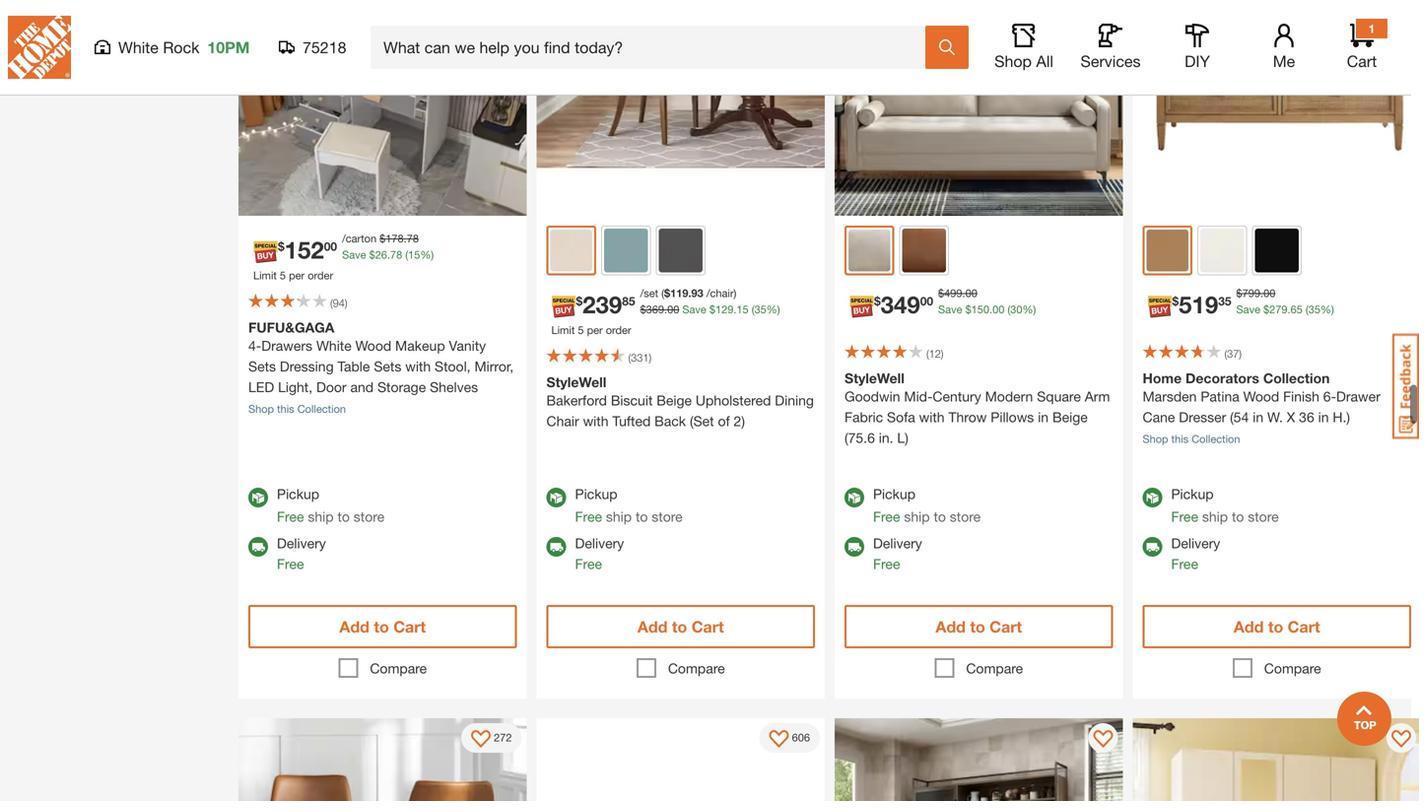 Task type: locate. For each thing, give the bounding box(es) containing it.
save down 93
[[682, 303, 707, 316]]

limit up the fufu&gaga
[[253, 269, 277, 282]]

modern
[[985, 388, 1033, 405]]

%) inside $ 799 . 00 save $ 279 . 65 ( 35 %)
[[1321, 303, 1334, 316]]

35 left 799
[[1218, 294, 1232, 308]]

black image
[[1255, 229, 1299, 272]]

available for pickup image down (75.6
[[845, 488, 864, 508]]

) up biscuit
[[649, 351, 652, 364]]

shop down cane
[[1143, 433, 1169, 445]]

4 compare from the left
[[1264, 660, 1321, 677]]

available shipping image for 239
[[547, 537, 566, 557]]

1 vertical spatial order
[[606, 324, 631, 337]]

)
[[734, 287, 737, 300], [345, 297, 347, 309], [941, 347, 944, 360], [1239, 347, 1242, 360], [649, 351, 652, 364]]

2 add to cart button from the left
[[547, 605, 815, 649]]

2 store from the left
[[652, 509, 683, 525]]

add to cart for 349
[[936, 617, 1022, 636]]

3 add to cart from the left
[[936, 617, 1022, 636]]

in
[[1038, 409, 1049, 425], [1253, 409, 1264, 425], [1318, 409, 1329, 425]]

%) right the 129
[[767, 303, 780, 316]]

0 vertical spatial limit
[[253, 269, 277, 282]]

available for pickup image down the chair
[[547, 488, 566, 508]]

stylewell inside stylewell bakerford biscuit beige upholstered dining chair with tufted back (set of 2)
[[547, 374, 607, 390]]

pickup free ship to store for 349
[[873, 486, 981, 525]]

1 horizontal spatial available for pickup image
[[1143, 488, 1163, 508]]

wood inside home decorators collection marsden patina wood finish 6-drawer cane dresser (54 in w. x 36 in h.) shop this collection
[[1244, 388, 1280, 405]]

display image
[[471, 730, 491, 750], [1392, 730, 1411, 750]]

pillows
[[991, 409, 1034, 425]]

) for 519
[[1239, 347, 1242, 360]]

white
[[118, 38, 159, 57], [316, 338, 352, 354]]

stylewell for 239
[[547, 374, 607, 390]]

1 sets from the left
[[248, 358, 276, 374]]

delivery for 349
[[873, 535, 922, 551]]

35 right the 129
[[755, 303, 767, 316]]

1 horizontal spatial wood
[[1244, 388, 1280, 405]]

0 vertical spatial wood
[[355, 338, 391, 354]]

shop this collection link down light,
[[248, 403, 346, 415]]

3 delivery free from the left
[[873, 535, 922, 572]]

limit inside /set ( $ 119 . 93 /chair ) $ 369 . 00 save $ 129 . 15 ( 35 %) limit 5 per order
[[551, 324, 575, 337]]

1 horizontal spatial shop
[[995, 52, 1032, 70]]

stylewell
[[845, 370, 905, 386], [547, 374, 607, 390]]

0 vertical spatial shop this collection link
[[248, 403, 346, 415]]

4 add to cart button from the left
[[1143, 605, 1411, 649]]

1 horizontal spatial with
[[583, 413, 609, 429]]

606
[[792, 732, 810, 744]]

stylewell up goodwin
[[845, 370, 905, 386]]

delivery for 519
[[1171, 535, 1220, 551]]

0 horizontal spatial 35
[[755, 303, 767, 316]]

2 horizontal spatial in
[[1318, 409, 1329, 425]]

$ down /chair
[[710, 303, 716, 316]]

00 inside $ 349 00
[[920, 294, 933, 308]]

%) right 65
[[1321, 303, 1334, 316]]

1 available shipping image from the left
[[547, 537, 566, 557]]

display image
[[769, 730, 789, 750], [1094, 730, 1113, 750]]

/set ( $ 119 . 93 /chair ) $ 369 . 00 save $ 129 . 15 ( 35 %) limit 5 per order
[[551, 287, 780, 337]]

(
[[405, 248, 408, 261], [662, 287, 664, 300], [330, 297, 333, 309], [752, 303, 755, 316], [1008, 303, 1011, 316], [1306, 303, 1309, 316], [927, 347, 929, 360], [1225, 347, 1227, 360], [628, 351, 631, 364]]

1 horizontal spatial limit
[[551, 324, 575, 337]]

1 horizontal spatial available for pickup image
[[845, 488, 864, 508]]

add to cart button for 519
[[1143, 605, 1411, 649]]

in right 36 on the right bottom of the page
[[1318, 409, 1329, 425]]

led
[[248, 379, 274, 395]]

0 vertical spatial collection
[[1263, 370, 1330, 386]]

with
[[405, 358, 431, 374], [919, 409, 945, 425], [583, 413, 609, 429]]

cart for 519
[[1288, 617, 1320, 636]]

cart
[[1347, 52, 1377, 70], [393, 617, 426, 636], [692, 617, 724, 636], [990, 617, 1022, 636], [1288, 617, 1320, 636]]

1 available for pickup image from the left
[[248, 488, 268, 508]]

display image inside the 272 dropdown button
[[471, 730, 491, 750]]

1 horizontal spatial white
[[316, 338, 352, 354]]

0 horizontal spatial display image
[[471, 730, 491, 750]]

1 horizontal spatial sets
[[374, 358, 401, 374]]

3 in from the left
[[1318, 409, 1329, 425]]

0 vertical spatial 78
[[407, 232, 419, 245]]

519
[[1179, 290, 1218, 318]]

collection inside fufu&gaga 4-drawers white wood makeup vanity sets dressing table sets with stool, mirror, led light, door and storage shelves shop this collection
[[297, 403, 346, 415]]

compare up 'wasatch 24 in. whiskey brown low back metal frame counter height bar stool with faux leather seat (set of 2)' image
[[370, 660, 427, 677]]

2 horizontal spatial shop
[[1143, 433, 1169, 445]]

bakerford
[[547, 392, 607, 409]]

%) right 150
[[1023, 303, 1036, 316]]

delivery free for 349
[[873, 535, 922, 572]]

carmel faux leather image
[[902, 229, 946, 272]]

with down bakerford
[[583, 413, 609, 429]]

1 horizontal spatial per
[[587, 324, 603, 337]]

1 in from the left
[[1038, 409, 1049, 425]]

) right 93
[[734, 287, 737, 300]]

wood up table
[[355, 338, 391, 354]]

available shipping image
[[547, 537, 566, 557], [845, 537, 864, 557], [1143, 537, 1163, 557]]

00 right 799
[[1264, 287, 1276, 300]]

shop inside "button"
[[995, 52, 1032, 70]]

78
[[407, 232, 419, 245], [390, 248, 402, 261]]

store for 239
[[652, 509, 683, 525]]

per inside /set ( $ 119 . 93 /chair ) $ 369 . 00 save $ 129 . 15 ( 35 %) limit 5 per order
[[587, 324, 603, 337]]

2 horizontal spatial collection
[[1263, 370, 1330, 386]]

1 vertical spatial limit
[[551, 324, 575, 337]]

save inside $ 799 . 00 save $ 279 . 65 ( 35 %)
[[1237, 303, 1261, 316]]

and
[[350, 379, 374, 395]]

1 vertical spatial this
[[1172, 433, 1189, 445]]

shop this collection link for table
[[248, 403, 346, 415]]

available for pickup image
[[547, 488, 566, 508], [1143, 488, 1163, 508]]

2 add to cart from the left
[[638, 617, 724, 636]]

%) right 26
[[420, 248, 434, 261]]

1 vertical spatial wood
[[1244, 388, 1280, 405]]

pickup
[[277, 486, 319, 502], [575, 486, 618, 502], [873, 486, 916, 502], [1171, 486, 1214, 502]]

order
[[308, 269, 333, 282], [606, 324, 631, 337]]

6-
[[1324, 388, 1337, 405]]

3 delivery from the left
[[873, 535, 922, 551]]

349
[[881, 290, 920, 318]]

1 horizontal spatial display image
[[1094, 730, 1113, 750]]

0 horizontal spatial order
[[308, 269, 333, 282]]

beige inside 'stylewell goodwin mid-century modern square arm fabric sofa with throw pillows in beige (75.6 in. l)'
[[1053, 409, 1088, 425]]

in inside 'stylewell goodwin mid-century modern square arm fabric sofa with throw pillows in beige (75.6 in. l)'
[[1038, 409, 1049, 425]]

collection
[[1263, 370, 1330, 386], [297, 403, 346, 415], [1192, 433, 1240, 445]]

4 delivery free from the left
[[1171, 535, 1220, 572]]

limit up bakerford
[[551, 324, 575, 337]]

in left w.
[[1253, 409, 1264, 425]]

store
[[354, 509, 385, 525], [652, 509, 683, 525], [950, 509, 981, 525], [1248, 509, 1279, 525]]

shop this collection link for cane
[[1143, 433, 1240, 445]]

$ down the sand beige fabric icon
[[874, 294, 881, 308]]

$ inside $ 349 00
[[874, 294, 881, 308]]

$ 519 35
[[1172, 290, 1232, 318]]

1 add to cart from the left
[[339, 617, 426, 636]]

cart 1
[[1347, 22, 1377, 70]]

4 add from the left
[[1234, 617, 1264, 636]]

3 store from the left
[[950, 509, 981, 525]]

save down the 499
[[938, 303, 962, 316]]

to
[[338, 509, 350, 525], [636, 509, 648, 525], [934, 509, 946, 525], [1232, 509, 1244, 525], [374, 617, 389, 636], [672, 617, 687, 636], [970, 617, 985, 636], [1268, 617, 1284, 636]]

ivory image
[[1200, 229, 1244, 272]]

78 right 26
[[390, 248, 402, 261]]

delivery free for 239
[[575, 535, 624, 572]]

2 available shipping image from the left
[[845, 537, 864, 557]]

harvard 31.5 in. black microfiber 4-seater tuxedo sofa with flared arms image
[[537, 718, 825, 801]]

15
[[408, 248, 420, 261], [737, 303, 749, 316]]

1 available for pickup image from the left
[[547, 488, 566, 508]]

$ inside $ 519 35
[[1172, 294, 1179, 308]]

$ left 30
[[966, 303, 972, 316]]

0 vertical spatial 15
[[408, 248, 420, 261]]

this down cane
[[1172, 433, 1189, 445]]

( up the mid- at the right of the page
[[927, 347, 929, 360]]

in.
[[879, 430, 894, 446]]

drawer
[[1337, 388, 1381, 405]]

1 vertical spatial shop
[[248, 403, 274, 415]]

35 right 65
[[1309, 303, 1321, 316]]

0 vertical spatial shop
[[995, 52, 1032, 70]]

add to cart button
[[248, 605, 517, 649], [547, 605, 815, 649], [845, 605, 1113, 649], [1143, 605, 1411, 649]]

wood up w.
[[1244, 388, 1280, 405]]

0 vertical spatial white
[[118, 38, 159, 57]]

back
[[655, 413, 686, 429]]

stylewell up bakerford
[[547, 374, 607, 390]]

0 horizontal spatial sets
[[248, 358, 276, 374]]

2 pickup from the left
[[575, 486, 618, 502]]

4 ship from the left
[[1202, 509, 1228, 525]]

$ left 85 at the top of page
[[576, 294, 583, 308]]

1 display image from the left
[[471, 730, 491, 750]]

with down makeup
[[405, 358, 431, 374]]

5 inside /carton $ 178 . 78 save $ 26 . 78 ( 15 %) limit 5 per order
[[280, 269, 286, 282]]

$ down the /carton
[[369, 248, 375, 261]]

%) inside /set ( $ 119 . 93 /chair ) $ 369 . 00 save $ 129 . 15 ( 35 %) limit 5 per order
[[767, 303, 780, 316]]

00 left the 499
[[920, 294, 933, 308]]

available for pickup image
[[248, 488, 268, 508], [845, 488, 864, 508]]

2 delivery from the left
[[575, 535, 624, 551]]

0 horizontal spatial 5
[[280, 269, 286, 282]]

( up decorators
[[1225, 347, 1227, 360]]

3 ship from the left
[[904, 509, 930, 525]]

00 left the /carton
[[324, 239, 337, 253]]

0 horizontal spatial collection
[[297, 403, 346, 415]]

in down square
[[1038, 409, 1049, 425]]

$ up 26
[[380, 232, 386, 245]]

5 down the 239
[[578, 324, 584, 337]]

1 vertical spatial shop this collection link
[[1143, 433, 1240, 445]]

5 inside /set ( $ 119 . 93 /chair ) $ 369 . 00 save $ 129 . 15 ( 35 %) limit 5 per order
[[578, 324, 584, 337]]

order down $ 239 85
[[606, 324, 631, 337]]

1 store from the left
[[354, 509, 385, 525]]

1 horizontal spatial beige
[[1053, 409, 1088, 425]]

35 inside $ 799 . 00 save $ 279 . 65 ( 35 %)
[[1309, 303, 1321, 316]]

4 pickup from the left
[[1171, 486, 1214, 502]]

1 horizontal spatial this
[[1172, 433, 1189, 445]]

1 horizontal spatial 78
[[407, 232, 419, 245]]

0 horizontal spatial shop this collection link
[[248, 403, 346, 415]]

stylewell inside 'stylewell goodwin mid-century modern square arm fabric sofa with throw pillows in beige (75.6 in. l)'
[[845, 370, 905, 386]]

0 horizontal spatial limit
[[253, 269, 277, 282]]

collection down the dresser
[[1192, 433, 1240, 445]]

save down 799
[[1237, 303, 1261, 316]]

store for 519
[[1248, 509, 1279, 525]]

wood inside fufu&gaga 4-drawers white wood makeup vanity sets dressing table sets with stool, mirror, led light, door and storage shelves shop this collection
[[355, 338, 391, 354]]

1 horizontal spatial order
[[606, 324, 631, 337]]

dresser
[[1179, 409, 1226, 425]]

2 add from the left
[[638, 617, 668, 636]]

1 delivery from the left
[[277, 535, 326, 551]]

rock
[[163, 38, 199, 57]]

%)
[[420, 248, 434, 261], [767, 303, 780, 316], [1023, 303, 1036, 316], [1321, 303, 1334, 316]]

drawers
[[261, 338, 313, 354]]

1 display image from the left
[[769, 730, 789, 750]]

available for pickup image for 349's add to cart button
[[845, 488, 864, 508]]

the home depot logo image
[[8, 16, 71, 79]]

1 horizontal spatial 5
[[578, 324, 584, 337]]

save inside the $ 499 . 00 save $ 150 . 00 ( 30 %)
[[938, 303, 962, 316]]

0 vertical spatial order
[[308, 269, 333, 282]]

compare up harvard 31.5 in. black microfiber 4-seater tuxedo sofa with flared arms "image"
[[668, 660, 725, 677]]

2 pickup free ship to store from the left
[[575, 486, 683, 525]]

36
[[1299, 409, 1315, 425]]

1 vertical spatial white
[[316, 338, 352, 354]]

save inside /set ( $ 119 . 93 /chair ) $ 369 . 00 save $ 129 . 15 ( 35 %) limit 5 per order
[[682, 303, 707, 316]]

4 store from the left
[[1248, 509, 1279, 525]]

0 vertical spatial per
[[289, 269, 305, 282]]

0 horizontal spatial white
[[118, 38, 159, 57]]

sets up led
[[248, 358, 276, 374]]

00 inside $ 799 . 00 save $ 279 . 65 ( 35 %)
[[1264, 287, 1276, 300]]

pickup free ship to store for 519
[[1171, 486, 1279, 525]]

white up table
[[316, 338, 352, 354]]

tufted
[[612, 413, 651, 429]]

0 horizontal spatial in
[[1038, 409, 1049, 425]]

compare for 349
[[966, 660, 1023, 677]]

delivery free
[[277, 535, 326, 572], [575, 535, 624, 572], [873, 535, 922, 572], [1171, 535, 1220, 572]]

1 horizontal spatial shop this collection link
[[1143, 433, 1240, 445]]

save inside /carton $ 178 . 78 save $ 26 . 78 ( 15 %) limit 5 per order
[[342, 248, 366, 261]]

1 compare from the left
[[370, 660, 427, 677]]

(75.6
[[845, 430, 875, 446]]

119
[[670, 287, 688, 300]]

) up century
[[941, 347, 944, 360]]

15 inside /set ( $ 119 . 93 /chair ) $ 369 . 00 save $ 129 . 15 ( 35 %) limit 5 per order
[[737, 303, 749, 316]]

goodwin mid-century modern square arm fabric sofa with throw pillows in beige (75.6 in. l) image
[[835, 0, 1123, 216]]

12
[[929, 347, 941, 360]]

shop left all
[[995, 52, 1032, 70]]

0 horizontal spatial this
[[277, 403, 294, 415]]

2 horizontal spatial 35
[[1309, 303, 1321, 316]]

35 inside $ 519 35
[[1218, 294, 1232, 308]]

beige
[[657, 392, 692, 409], [1053, 409, 1088, 425]]

15 right the 129
[[737, 303, 749, 316]]

per down 152
[[289, 269, 305, 282]]

shop
[[995, 52, 1032, 70], [248, 403, 274, 415], [1143, 433, 1169, 445]]

delivery free for 519
[[1171, 535, 1220, 572]]

pickup for 239
[[575, 486, 618, 502]]

chair
[[547, 413, 579, 429]]

369
[[646, 303, 664, 316]]

biscuit
[[611, 392, 653, 409]]

collection up finish
[[1263, 370, 1330, 386]]

0 horizontal spatial available for pickup image
[[547, 488, 566, 508]]

this inside home decorators collection marsden patina wood finish 6-drawer cane dresser (54 in w. x 36 in h.) shop this collection
[[1172, 433, 1189, 445]]

1 horizontal spatial 15
[[737, 303, 749, 316]]

beige down square
[[1053, 409, 1088, 425]]

15 right 26
[[408, 248, 420, 261]]

( up biscuit
[[628, 351, 631, 364]]

59 in. w kitchen brown wood buffet sideboard pantry cabinet for dining room with metal mesh doors, 3-drawers, shelves image
[[835, 718, 1123, 801]]

( inside $ 799 . 00 save $ 279 . 65 ( 35 %)
[[1306, 303, 1309, 316]]

35
[[1218, 294, 1232, 308], [755, 303, 767, 316], [1309, 303, 1321, 316]]

with down the mid- at the right of the page
[[919, 409, 945, 425]]

3 add from the left
[[936, 617, 966, 636]]

3 add to cart button from the left
[[845, 605, 1113, 649]]

beige up back
[[657, 392, 692, 409]]

1 vertical spatial 15
[[737, 303, 749, 316]]

shop down led
[[248, 403, 274, 415]]

square
[[1037, 388, 1081, 405]]

) inside /set ( $ 119 . 93 /chair ) $ 369 . 00 save $ 129 . 15 ( 35 %) limit 5 per order
[[734, 287, 737, 300]]

0 horizontal spatial shop
[[248, 403, 274, 415]]

( right 26
[[405, 248, 408, 261]]

606 button
[[760, 723, 820, 753]]

1 add to cart button from the left
[[248, 605, 517, 649]]

0 horizontal spatial available shipping image
[[547, 537, 566, 557]]

3 pickup free ship to store from the left
[[873, 486, 981, 525]]

me
[[1273, 52, 1295, 70]]

1 vertical spatial 78
[[390, 248, 402, 261]]

272 button
[[461, 723, 522, 753]]

$ down patina icon
[[1172, 294, 1179, 308]]

1 horizontal spatial available shipping image
[[845, 537, 864, 557]]

order down $ 152 00
[[308, 269, 333, 282]]

( up the fufu&gaga
[[330, 297, 333, 309]]

) for 239
[[649, 351, 652, 364]]

1 vertical spatial 5
[[578, 324, 584, 337]]

0 vertical spatial 5
[[280, 269, 286, 282]]

aloe blue/walnut image
[[604, 229, 648, 272]]

2 in from the left
[[1253, 409, 1264, 425]]

fufu&gaga
[[248, 319, 335, 336]]

add to cart button for 239
[[547, 605, 815, 649]]

per down the 239
[[587, 324, 603, 337]]

10pm
[[207, 38, 250, 57]]

.
[[404, 232, 407, 245], [387, 248, 390, 261], [688, 287, 691, 300], [963, 287, 966, 300], [1261, 287, 1264, 300], [664, 303, 667, 316], [734, 303, 737, 316], [990, 303, 993, 316], [1288, 303, 1291, 316]]

3 pickup from the left
[[873, 486, 916, 502]]

00
[[324, 239, 337, 253], [966, 287, 978, 300], [1264, 287, 1276, 300], [920, 294, 933, 308], [667, 303, 679, 316], [993, 303, 1005, 316]]

this down light,
[[277, 403, 294, 415]]

available for pickup image down cane
[[1143, 488, 1163, 508]]

0 vertical spatial this
[[277, 403, 294, 415]]

compare up white 4-door armoires with mirror, 2 hanging rods, 2-drawers and storage shelves (19.7 in. d x 63 in. w x 70.9 in. h) image
[[1264, 660, 1321, 677]]

30
[[1011, 303, 1023, 316]]

1 horizontal spatial 35
[[1218, 294, 1232, 308]]

2 ship from the left
[[606, 509, 632, 525]]

4 pickup free ship to store from the left
[[1171, 486, 1279, 525]]

78 right 178 at the top
[[407, 232, 419, 245]]

1 pickup from the left
[[277, 486, 319, 502]]

1 horizontal spatial stylewell
[[845, 370, 905, 386]]

4 delivery from the left
[[1171, 535, 1220, 551]]

sets up storage
[[374, 358, 401, 374]]

2 available for pickup image from the left
[[845, 488, 864, 508]]

cart for 239
[[692, 617, 724, 636]]

1 horizontal spatial collection
[[1192, 433, 1240, 445]]

1 vertical spatial per
[[587, 324, 603, 337]]

4-
[[248, 338, 261, 354]]

150
[[972, 303, 990, 316]]

3 available shipping image from the left
[[1143, 537, 1163, 557]]

( right 150
[[1008, 303, 1011, 316]]

5 down 152
[[280, 269, 286, 282]]

1 vertical spatial collection
[[297, 403, 346, 415]]

2 compare from the left
[[668, 660, 725, 677]]

add to cart for 519
[[1234, 617, 1320, 636]]

0 horizontal spatial stylewell
[[547, 374, 607, 390]]

0 horizontal spatial available for pickup image
[[248, 488, 268, 508]]

with inside 'stylewell goodwin mid-century modern square arm fabric sofa with throw pillows in beige (75.6 in. l)'
[[919, 409, 945, 425]]

2 horizontal spatial available shipping image
[[1143, 537, 1163, 557]]

3 compare from the left
[[966, 660, 1023, 677]]

0 horizontal spatial with
[[405, 358, 431, 374]]

0 horizontal spatial display image
[[769, 730, 789, 750]]

h.)
[[1333, 409, 1350, 425]]

0 horizontal spatial beige
[[657, 392, 692, 409]]

2 available for pickup image from the left
[[1143, 488, 1163, 508]]

2 vertical spatial shop
[[1143, 433, 1169, 445]]

00 inside /set ( $ 119 . 93 /chair ) $ 369 . 00 save $ 129 . 15 ( 35 %) limit 5 per order
[[667, 303, 679, 316]]

75218
[[303, 38, 346, 57]]

0 horizontal spatial per
[[289, 269, 305, 282]]

shop this collection link down the dresser
[[1143, 433, 1240, 445]]

$ left the /carton
[[278, 239, 285, 253]]

00 down '119'
[[667, 303, 679, 316]]

collection down door
[[297, 403, 346, 415]]

$ right $ 519 35
[[1237, 287, 1243, 300]]

2 horizontal spatial with
[[919, 409, 945, 425]]

wood
[[355, 338, 391, 354], [1244, 388, 1280, 405]]

2 delivery free from the left
[[575, 535, 624, 572]]

1 horizontal spatial in
[[1253, 409, 1264, 425]]

4 add to cart from the left
[[1234, 617, 1320, 636]]

white left rock
[[118, 38, 159, 57]]

0 horizontal spatial 15
[[408, 248, 420, 261]]

this
[[277, 403, 294, 415], [1172, 433, 1189, 445]]

) up decorators
[[1239, 347, 1242, 360]]

( right 65
[[1306, 303, 1309, 316]]

compare up 59 in. w kitchen brown wood buffet sideboard pantry cabinet for dining room with metal mesh doors, 3-drawers, shelves image
[[966, 660, 1023, 677]]

this inside fufu&gaga 4-drawers white wood makeup vanity sets dressing table sets with stool, mirror, led light, door and storage shelves shop this collection
[[277, 403, 294, 415]]

save down the /carton
[[342, 248, 366, 261]]

$ left 65
[[1264, 303, 1270, 316]]

1 horizontal spatial display image
[[1392, 730, 1411, 750]]

sets
[[248, 358, 276, 374], [374, 358, 401, 374]]

sand beige fabric image
[[849, 230, 891, 271]]

available for pickup image up available shipping image
[[248, 488, 268, 508]]

services
[[1081, 52, 1141, 70]]

0 horizontal spatial wood
[[355, 338, 391, 354]]

2 display image from the left
[[1094, 730, 1113, 750]]

stool,
[[435, 358, 471, 374]]

ship
[[308, 509, 334, 525], [606, 509, 632, 525], [904, 509, 930, 525], [1202, 509, 1228, 525]]

pickup for 519
[[1171, 486, 1214, 502]]



Task type: describe. For each thing, give the bounding box(es) containing it.
makeup
[[395, 338, 445, 354]]

%) inside the $ 499 . 00 save $ 150 . 00 ( 30 %)
[[1023, 303, 1036, 316]]

store for 349
[[950, 509, 981, 525]]

1 delivery free from the left
[[277, 535, 326, 572]]

compare for 519
[[1264, 660, 1321, 677]]

biscuit/walnut image
[[550, 230, 592, 271]]

finish
[[1283, 388, 1320, 405]]

mirror,
[[475, 358, 514, 374]]

( right /set
[[662, 287, 664, 300]]

marsden patina wood finish 6-drawer cane dresser (54 in w. x 36 in h.) image
[[1133, 0, 1419, 216]]

delivery for 239
[[575, 535, 624, 551]]

$ inside $ 239 85
[[576, 294, 583, 308]]

ship for 239
[[606, 509, 632, 525]]

/carton $ 178 . 78 save $ 26 . 78 ( 15 %) limit 5 per order
[[253, 232, 434, 282]]

What can we help you find today? search field
[[383, 27, 925, 68]]

2 display image from the left
[[1392, 730, 1411, 750]]

00 inside $ 152 00
[[324, 239, 337, 253]]

$ right /set
[[664, 287, 670, 300]]

129
[[716, 303, 734, 316]]

15 inside /carton $ 178 . 78 save $ 26 . 78 ( 15 %) limit 5 per order
[[408, 248, 420, 261]]

upholstered
[[696, 392, 771, 409]]

beige inside stylewell bakerford biscuit beige upholstered dining chair with tufted back (set of 2)
[[657, 392, 692, 409]]

$ right 85 at the top of page
[[640, 303, 646, 316]]

dining
[[775, 392, 814, 409]]

light,
[[278, 379, 313, 395]]

fufu&gaga 4-drawers white wood makeup vanity sets dressing table sets with stool, mirror, led light, door and storage shelves shop this collection
[[248, 319, 514, 415]]

order inside /carton $ 178 . 78 save $ 26 . 78 ( 15 %) limit 5 per order
[[308, 269, 333, 282]]

add for 349
[[936, 617, 966, 636]]

feedback link image
[[1393, 333, 1419, 440]]

35 inside /set ( $ 119 . 93 /chair ) $ 369 . 00 save $ 129 . 15 ( 35 %) limit 5 per order
[[755, 303, 767, 316]]

cart for 349
[[990, 617, 1022, 636]]

available shipping image for 519
[[1143, 537, 1163, 557]]

of
[[718, 413, 730, 429]]

(set
[[690, 413, 714, 429]]

white inside fufu&gaga 4-drawers white wood makeup vanity sets dressing table sets with stool, mirror, led light, door and storage shelves shop this collection
[[316, 338, 352, 354]]

in for pillows
[[1038, 409, 1049, 425]]

26
[[375, 248, 387, 261]]

x
[[1287, 409, 1295, 425]]

37
[[1227, 347, 1239, 360]]

2 sets from the left
[[374, 358, 401, 374]]

2 vertical spatial collection
[[1192, 433, 1240, 445]]

279
[[1270, 303, 1288, 316]]

storage
[[377, 379, 426, 395]]

shop inside home decorators collection marsden patina wood finish 6-drawer cane dresser (54 in w. x 36 in h.) shop this collection
[[1143, 433, 1169, 445]]

( right the 129
[[752, 303, 755, 316]]

add for 519
[[1234, 617, 1264, 636]]

$ 499 . 00 save $ 150 . 00 ( 30 %)
[[938, 287, 1036, 316]]

pickup for 349
[[873, 486, 916, 502]]

goodwin
[[845, 388, 900, 405]]

/carton
[[342, 232, 377, 245]]

) for 349
[[941, 347, 944, 360]]

home
[[1143, 370, 1182, 386]]

65
[[1291, 303, 1303, 316]]

patina
[[1201, 388, 1240, 405]]

in for (54
[[1253, 409, 1264, 425]]

door
[[316, 379, 347, 395]]

diy
[[1185, 52, 1210, 70]]

with inside fufu&gaga 4-drawers white wood makeup vanity sets dressing table sets with stool, mirror, led light, door and storage shelves shop this collection
[[405, 358, 431, 374]]

/chair
[[707, 287, 734, 300]]

ship for 519
[[1202, 509, 1228, 525]]

me button
[[1253, 24, 1316, 71]]

00 left 30
[[993, 303, 1005, 316]]

add for 239
[[638, 617, 668, 636]]

pickup free ship to store for 239
[[575, 486, 683, 525]]

4-drawers white wood makeup vanity sets dressing table sets with stool, mirror, led light, door and storage shelves image
[[239, 0, 527, 216]]

$ 349 00
[[874, 290, 933, 318]]

order inside /set ( $ 119 . 93 /chair ) $ 369 . 00 save $ 129 . 15 ( 35 %) limit 5 per order
[[606, 324, 631, 337]]

patina image
[[1147, 230, 1189, 271]]

1
[[1369, 22, 1375, 35]]

$ inside $ 152 00
[[278, 239, 285, 253]]

shop all
[[995, 52, 1054, 70]]

add to cart button for 349
[[845, 605, 1113, 649]]

century
[[933, 388, 981, 405]]

available for pickup image for 519
[[1143, 488, 1163, 508]]

with inside stylewell bakerford biscuit beige upholstered dining chair with tufted back (set of 2)
[[583, 413, 609, 429]]

display image inside 606 dropdown button
[[769, 730, 789, 750]]

( 331 )
[[628, 351, 652, 364]]

bakerford biscuit beige upholstered dining chair with tufted back (set of 2) image
[[537, 0, 825, 216]]

shop inside fufu&gaga 4-drawers white wood makeup vanity sets dressing table sets with stool, mirror, led light, door and storage shelves shop this collection
[[248, 403, 274, 415]]

%) inside /carton $ 178 . 78 save $ 26 . 78 ( 15 %) limit 5 per order
[[420, 248, 434, 261]]

stylewell bakerford biscuit beige upholstered dining chair with tufted back (set of 2)
[[547, 374, 814, 429]]

w.
[[1268, 409, 1283, 425]]

fabric
[[845, 409, 883, 425]]

all
[[1036, 52, 1054, 70]]

272
[[494, 732, 512, 744]]

( inside the $ 499 . 00 save $ 150 . 00 ( 30 %)
[[1008, 303, 1011, 316]]

( 12 )
[[927, 347, 944, 360]]

1 pickup free ship to store from the left
[[277, 486, 385, 525]]

$ 799 . 00 save $ 279 . 65 ( 35 %)
[[1237, 287, 1334, 316]]

1 ship from the left
[[308, 509, 334, 525]]

499
[[944, 287, 963, 300]]

charcoal gray image
[[659, 229, 703, 272]]

white rock 10pm
[[118, 38, 250, 57]]

93
[[691, 287, 704, 300]]

available for pickup image for 239
[[547, 488, 566, 508]]

( 94 )
[[330, 297, 347, 309]]

799
[[1243, 287, 1261, 300]]

$ 239 85
[[576, 290, 635, 318]]

00 right the 499
[[966, 287, 978, 300]]

75218 button
[[279, 37, 347, 57]]

94
[[333, 297, 345, 309]]

services button
[[1079, 24, 1142, 71]]

white 4-door armoires with mirror, 2 hanging rods, 2-drawers and storage shelves (19.7 in. d x 63 in. w x 70.9 in. h) image
[[1133, 718, 1419, 801]]

vanity
[[449, 338, 486, 354]]

shop all button
[[993, 24, 1056, 71]]

0 horizontal spatial 78
[[390, 248, 402, 261]]

available for pickup image for 1st add to cart button
[[248, 488, 268, 508]]

cane
[[1143, 409, 1175, 425]]

compare for 239
[[668, 660, 725, 677]]

per inside /carton $ 178 . 78 save $ 26 . 78 ( 15 %) limit 5 per order
[[289, 269, 305, 282]]

dressing
[[280, 358, 334, 374]]

add to cart for 239
[[638, 617, 724, 636]]

stylewell goodwin mid-century modern square arm fabric sofa with throw pillows in beige (75.6 in. l)
[[845, 370, 1110, 446]]

throw
[[949, 409, 987, 425]]

available shipping image
[[248, 537, 268, 557]]

available shipping image for 349
[[845, 537, 864, 557]]

2)
[[734, 413, 745, 429]]

home decorators collection marsden patina wood finish 6-drawer cane dresser (54 in w. x 36 in h.) shop this collection
[[1143, 370, 1381, 445]]

ship for 349
[[904, 509, 930, 525]]

331
[[631, 351, 649, 364]]

wasatch 24 in. whiskey brown low back metal frame counter height bar stool with faux leather seat (set of 2) image
[[239, 718, 527, 801]]

$ 152 00
[[278, 236, 337, 264]]

( inside /carton $ 178 . 78 save $ 26 . 78 ( 15 %) limit 5 per order
[[405, 248, 408, 261]]

mid-
[[904, 388, 933, 405]]

stylewell for 349
[[845, 370, 905, 386]]

/set
[[640, 287, 659, 300]]

) down /carton $ 178 . 78 save $ 26 . 78 ( 15 %) limit 5 per order
[[345, 297, 347, 309]]

marsden
[[1143, 388, 1197, 405]]

arm
[[1085, 388, 1110, 405]]

(54
[[1230, 409, 1249, 425]]

( 37 )
[[1225, 347, 1242, 360]]

152
[[285, 236, 324, 264]]

table
[[338, 358, 370, 374]]

$ right $ 349 00
[[938, 287, 944, 300]]

shelves
[[430, 379, 478, 395]]

limit inside /carton $ 178 . 78 save $ 26 . 78 ( 15 %) limit 5 per order
[[253, 269, 277, 282]]

1 add from the left
[[339, 617, 370, 636]]

l)
[[897, 430, 909, 446]]



Task type: vqa. For each thing, say whether or not it's contained in the screenshot.
239's Ship
yes



